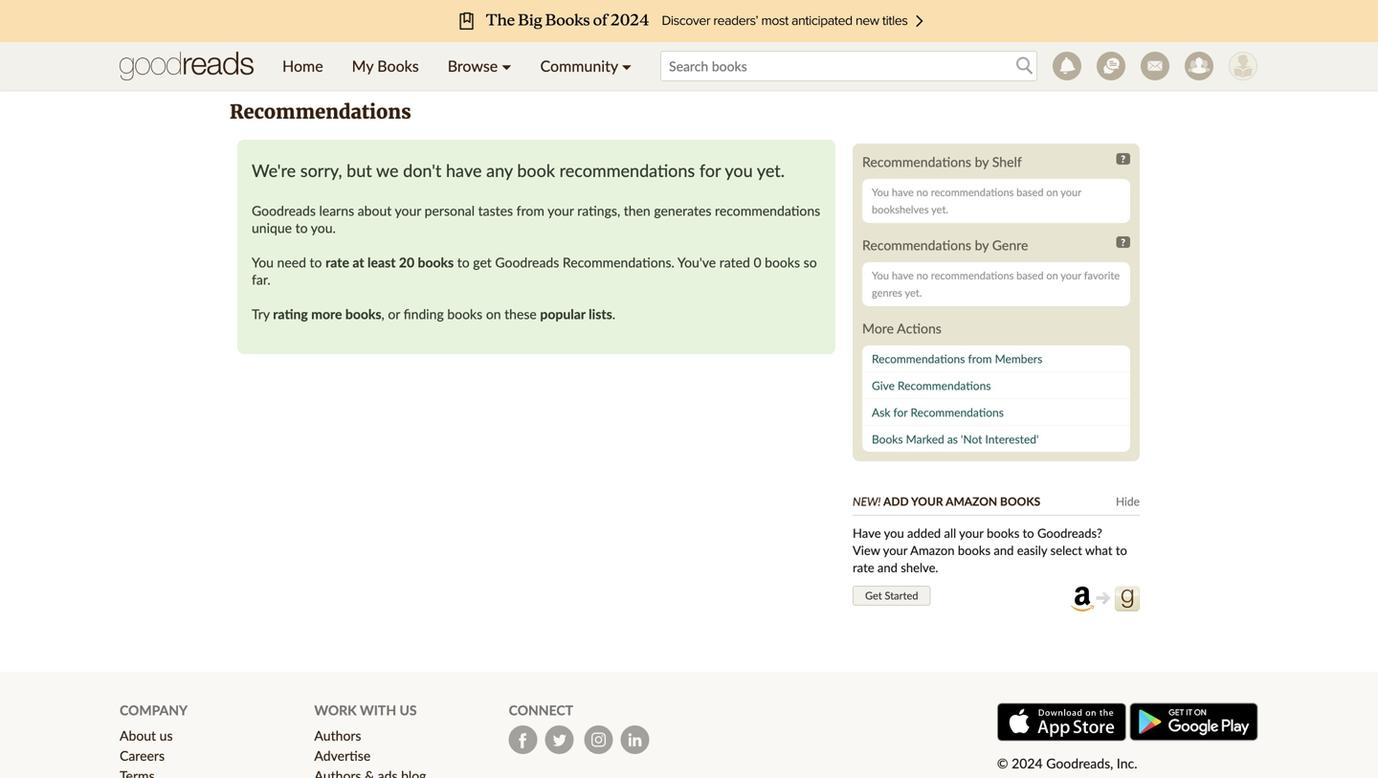 Task type: describe. For each thing, give the bounding box(es) containing it.
community ▾ button
[[526, 42, 646, 90]]

friend requests image
[[1185, 52, 1214, 80]]

as
[[948, 672, 958, 685]]

no for yet.
[[917, 425, 929, 438]]

on for you have no recommendations based on your favorite genres yet.
[[1047, 508, 1059, 521]]

john smith image
[[1229, 52, 1258, 80]]

genres
[[872, 526, 903, 539]]

yet. inside you have no recommendations based on your favorite genres yet.
[[905, 526, 922, 539]]

add your amazon books link
[[853, 734, 1041, 748]]

books marked as 'not interested'
[[872, 672, 1039, 685]]

your for you have no recommendations based on your bookshelves yet.
[[1061, 425, 1082, 438]]

home
[[282, 56, 323, 75]]

2 horizontal spatial books
[[1000, 734, 1041, 748]]

interested'
[[986, 672, 1039, 685]]

recommendations from members link
[[863, 585, 1131, 612]]

by for genre
[[975, 476, 989, 493]]

advertisement element
[[225, 86, 1154, 325]]

recommendations by genre
[[863, 476, 1029, 493]]

have for yet.
[[892, 425, 914, 438]]

shelf
[[993, 393, 1022, 409]]

my books link
[[338, 42, 433, 90]]

notifications image
[[1053, 52, 1082, 80]]

▾ for community ▾
[[622, 56, 632, 75]]

recommendations for recommendations
[[230, 339, 411, 363]]

based for you have no recommendations based on your favorite genres yet.
[[1017, 508, 1044, 521]]

1 horizontal spatial books
[[872, 672, 903, 685]]

have for genres
[[892, 508, 914, 521]]

from
[[968, 591, 992, 605]]

recommendations for yet.
[[931, 425, 1014, 438]]

by for shelf
[[975, 393, 989, 409]]

recommendations for recommendations by genre
[[863, 476, 972, 493]]



Task type: locate. For each thing, give the bounding box(es) containing it.
▾ inside popup button
[[622, 56, 632, 75]]

home link
[[268, 42, 338, 90]]

no
[[917, 425, 929, 438], [917, 508, 929, 521]]

yet. right the genres
[[905, 526, 922, 539]]

books inside menu
[[377, 56, 419, 75]]

0 horizontal spatial ▾
[[502, 56, 512, 75]]

2 based from the top
[[1017, 508, 1044, 521]]

1 vertical spatial your
[[1061, 508, 1082, 521]]

yet. inside you have no recommendations based on your bookshelves yet.
[[932, 442, 949, 455]]

▾ right community
[[622, 56, 632, 75]]

have up the genres
[[892, 508, 914, 521]]

1 vertical spatial recommendations
[[931, 508, 1014, 521]]

by left shelf
[[975, 393, 989, 409]]

2 ▾ from the left
[[622, 56, 632, 75]]

1 horizontal spatial yet.
[[932, 442, 949, 455]]

? link
[[1117, 393, 1131, 404]]

0 vertical spatial by
[[975, 393, 989, 409]]

more actions
[[863, 560, 942, 576]]

2 on from the top
[[1047, 508, 1059, 521]]

recommendations down recommendations by genre in the right bottom of the page
[[931, 508, 1014, 521]]

my
[[352, 56, 374, 75]]

1 your from the top
[[1061, 425, 1082, 438]]

no for genres
[[917, 508, 929, 521]]

0 vertical spatial recommendations
[[931, 425, 1014, 438]]

books right my
[[377, 56, 419, 75]]

yet.
[[932, 442, 949, 455], [905, 526, 922, 539]]

by left genre
[[975, 476, 989, 493]]

amazon
[[946, 734, 998, 748]]

no down recommendations by genre in the right bottom of the page
[[917, 508, 929, 521]]

browse ▾
[[448, 56, 512, 75]]

1 vertical spatial you
[[872, 508, 889, 521]]

recommendations from members
[[872, 591, 1043, 605]]

0 vertical spatial based
[[1017, 425, 1044, 438]]

0 vertical spatial have
[[892, 425, 914, 438]]

recommendations for recommendations by shelf
[[863, 393, 972, 409]]

1 vertical spatial on
[[1047, 508, 1059, 521]]

on
[[1047, 425, 1059, 438], [1047, 508, 1059, 521]]

menu
[[268, 42, 646, 90]]

no inside you have no recommendations based on your bookshelves yet.
[[917, 425, 929, 438]]

Search for books to add to your shelves search field
[[661, 51, 1038, 81]]

recommendations
[[230, 339, 411, 363], [863, 393, 972, 409], [863, 476, 972, 493], [872, 591, 965, 605]]

2 no from the top
[[917, 508, 929, 521]]

more
[[863, 560, 894, 576]]

0 vertical spatial on
[[1047, 425, 1059, 438]]

add your amazon books
[[881, 734, 1041, 748]]

you for you have no recommendations based on your bookshelves yet.
[[872, 425, 889, 438]]

recommendations inside you have no recommendations based on your bookshelves yet.
[[931, 425, 1014, 438]]

0 vertical spatial no
[[917, 425, 929, 438]]

inbox image
[[1141, 52, 1170, 80]]

you for you have no recommendations based on your favorite genres yet.
[[872, 508, 889, 521]]

1 vertical spatial by
[[975, 476, 989, 493]]

have up bookshelves
[[892, 425, 914, 438]]

yet. up recommendations by genre in the right bottom of the page
[[932, 442, 949, 455]]

0 vertical spatial yet.
[[932, 442, 949, 455]]

0 vertical spatial you
[[872, 425, 889, 438]]

your
[[1061, 425, 1082, 438], [1061, 508, 1082, 521]]

add
[[884, 734, 909, 748]]

marked
[[906, 672, 945, 685]]

books left marked
[[872, 672, 903, 685]]

members
[[995, 591, 1043, 605]]

2 have from the top
[[892, 508, 914, 521]]

recommendations inside you have no recommendations based on your favorite genres yet.
[[931, 508, 1014, 521]]

▾ right browse
[[502, 56, 512, 75]]

▾ for browse ▾
[[502, 56, 512, 75]]

my books
[[352, 56, 419, 75]]

your inside you have no recommendations based on your favorite genres yet.
[[1061, 508, 1082, 521]]

based down shelf
[[1017, 425, 1044, 438]]

have inside you have no recommendations based on your bookshelves yet.
[[892, 425, 914, 438]]

your inside you have no recommendations based on your bookshelves yet.
[[1061, 425, 1082, 438]]

books marked as 'not interested' link
[[863, 665, 1131, 692]]

community ▾
[[540, 56, 632, 75]]

based down genre
[[1017, 508, 1044, 521]]

recommendations
[[931, 425, 1014, 438], [931, 508, 1014, 521]]

no inside you have no recommendations based on your favorite genres yet.
[[917, 508, 929, 521]]

on inside you have no recommendations based on your bookshelves yet.
[[1047, 425, 1059, 438]]

genre
[[993, 476, 1029, 493]]

based
[[1017, 425, 1044, 438], [1017, 508, 1044, 521]]

1 horizontal spatial ▾
[[622, 56, 632, 75]]

you up bookshelves
[[872, 425, 889, 438]]

recommendations for recommendations from members
[[872, 591, 965, 605]]

your
[[911, 734, 944, 748]]

recommendations by shelf
[[863, 393, 1022, 409]]

?
[[1121, 393, 1126, 404]]

browse ▾ button
[[433, 42, 526, 90]]

you have no recommendations based on your bookshelves yet.
[[872, 425, 1082, 455]]

1 recommendations from the top
[[931, 425, 1014, 438]]

▾ inside "popup button"
[[502, 56, 512, 75]]

community
[[540, 56, 618, 75]]

▾
[[502, 56, 512, 75], [622, 56, 632, 75]]

on for you have no recommendations based on your bookshelves yet.
[[1047, 425, 1059, 438]]

'not
[[961, 672, 983, 685]]

1 no from the top
[[917, 425, 929, 438]]

1 vertical spatial books
[[872, 672, 903, 685]]

have inside you have no recommendations based on your favorite genres yet.
[[892, 508, 914, 521]]

1 have from the top
[[892, 425, 914, 438]]

bookshelves
[[872, 442, 929, 455]]

2 by from the top
[[975, 476, 989, 493]]

2 vertical spatial books
[[1000, 734, 1041, 748]]

1 based from the top
[[1017, 425, 1044, 438]]

1 you from the top
[[872, 425, 889, 438]]

based inside you have no recommendations based on your bookshelves yet.
[[1017, 425, 1044, 438]]

based inside you have no recommendations based on your favorite genres yet.
[[1017, 508, 1044, 521]]

have
[[892, 425, 914, 438], [892, 508, 914, 521]]

browse
[[448, 56, 498, 75]]

hide
[[1116, 734, 1140, 748]]

favorite
[[1084, 508, 1120, 521]]

based for you have no recommendations based on your bookshelves yet.
[[1017, 425, 1044, 438]]

0 vertical spatial books
[[377, 56, 419, 75]]

you up the genres
[[872, 508, 889, 521]]

no up bookshelves
[[917, 425, 929, 438]]

hide link
[[1116, 734, 1140, 748]]

2 you from the top
[[872, 508, 889, 521]]

1 vertical spatial have
[[892, 508, 914, 521]]

my group discussions image
[[1097, 52, 1126, 80]]

menu containing home
[[268, 42, 646, 90]]

you inside you have no recommendations based on your bookshelves yet.
[[872, 425, 889, 438]]

1 ▾ from the left
[[502, 56, 512, 75]]

actions
[[897, 560, 942, 576]]

0 vertical spatial your
[[1061, 425, 1082, 438]]

0 horizontal spatial yet.
[[905, 526, 922, 539]]

your for you have no recommendations based on your favorite genres yet.
[[1061, 508, 1082, 521]]

1 vertical spatial no
[[917, 508, 929, 521]]

you inside you have no recommendations based on your favorite genres yet.
[[872, 508, 889, 521]]

1 by from the top
[[975, 393, 989, 409]]

1 vertical spatial based
[[1017, 508, 1044, 521]]

2 your from the top
[[1061, 508, 1082, 521]]

by
[[975, 393, 989, 409], [975, 476, 989, 493]]

you have no recommendations based on your favorite genres yet.
[[872, 508, 1120, 539]]

recommendations down 'recommendations by shelf'
[[931, 425, 1014, 438]]

you
[[872, 425, 889, 438], [872, 508, 889, 521]]

recommendations for genres
[[931, 508, 1014, 521]]

1 on from the top
[[1047, 425, 1059, 438]]

books right the amazon
[[1000, 734, 1041, 748]]

on inside you have no recommendations based on your favorite genres yet.
[[1047, 508, 1059, 521]]

0 horizontal spatial books
[[377, 56, 419, 75]]

books
[[377, 56, 419, 75], [872, 672, 903, 685], [1000, 734, 1041, 748]]

2 recommendations from the top
[[931, 508, 1014, 521]]

Search books text field
[[661, 51, 1038, 81]]

1 vertical spatial yet.
[[905, 526, 922, 539]]



Task type: vqa. For each thing, say whether or not it's contained in the screenshot.
the Recommendations by Shelf
yes



